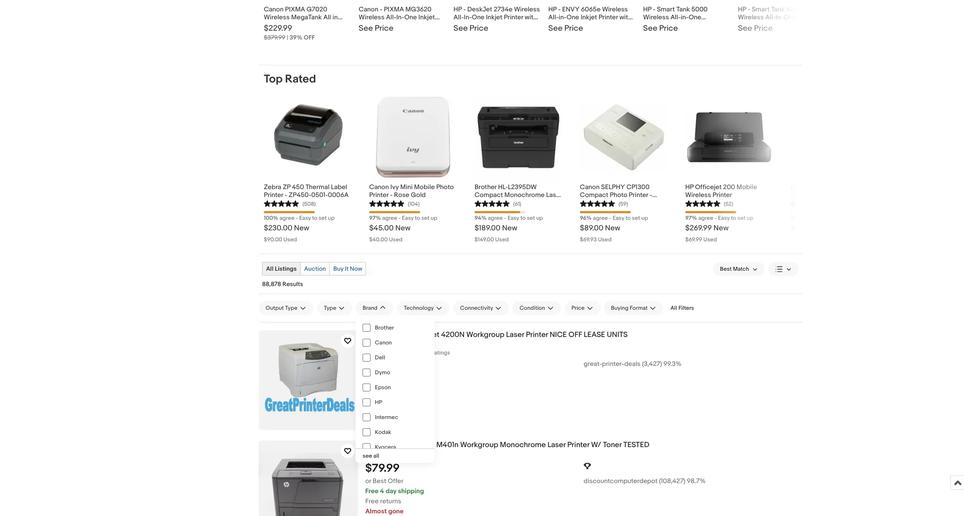 Task type: locate. For each thing, give the bounding box(es) containing it.
dymo
[[375, 369, 390, 376]]

used right $40.00
[[389, 236, 403, 243]]

0 vertical spatial pre-
[[365, 340, 378, 348]]

canon inside canon ivy mini mobile photo printer - rose gold
[[369, 183, 389, 192]]

laserjet inside 'link'
[[410, 331, 440, 340]]

hp for hp laserjet 4200n workgroup laser printer nice off lease units
[[399, 331, 409, 340]]

0 horizontal spatial of
[[483, 21, 489, 29]]

zp450-
[[289, 191, 311, 199]]

mobile inside hp officejet 200 mobile wireless printer
[[737, 183, 758, 192]]

1 price from the left
[[375, 24, 394, 33]]

0 horizontal spatial photo
[[436, 183, 454, 192]]

1 vertical spatial pre-
[[365, 450, 378, 459]]

wireless inside 'hp - envy 6065e wireless all-in-one inkjet printer with 3 months of instant i...'
[[602, 5, 628, 14]]

used down $230.00
[[284, 236, 297, 243]]

discountcomputerdepot
[[584, 477, 658, 486]]

shipping
[[380, 386, 406, 394], [398, 487, 424, 496]]

4 up from the left
[[642, 215, 648, 222]]

3 4.9 out of 5 stars image from the left
[[791, 199, 826, 208]]

used inside $45.00 new $40.00 used
[[389, 236, 403, 243]]

one for mg3620
[[405, 13, 417, 22]]

97% agree - easy to set up down (52)
[[686, 215, 754, 222]]

2 vertical spatial free
[[365, 498, 379, 506]]

2 pixma from the left
[[384, 5, 404, 14]]

1 vertical spatial laserjet
[[377, 441, 406, 450]]

1 compact from the left
[[475, 191, 503, 199]]

1 horizontal spatial all
[[323, 13, 331, 22]]

zebra
[[264, 183, 281, 192]]

with for hp - deskjet 2734e wireless all-in-one inkjet printer with 3 months of instan...
[[525, 13, 537, 22]]

hp - deskjet 2734e wireless all-in-one inkjet printer with 3 months of instan...
[[454, 5, 540, 29]]

set down hp officejet 200 mobile wireless printer link
[[738, 215, 746, 222]]

easy down (59)
[[613, 215, 625, 222]]

2 see from the left
[[454, 24, 468, 33]]

deals
[[625, 360, 641, 368]]

4.8 out of 5 stars image
[[264, 199, 299, 208], [475, 199, 510, 208], [580, 199, 615, 208]]

3 inside 'hp - deskjet 2734e wireless all-in-one inkjet printer with 3 months of instan...'
[[454, 21, 458, 29]]

pre- up dell
[[365, 340, 378, 348]]

1 horizontal spatial hl-
[[815, 183, 825, 192]]

laserjet
[[410, 331, 440, 340], [377, 441, 406, 450]]

4.8 out of 5 stars image for $89.00
[[580, 199, 615, 208]]

offer for $79.99
[[388, 477, 404, 486]]

up down "0006a"
[[328, 215, 335, 222]]

brother hl-l2395dw compact monochrome laser printer
[[475, 183, 562, 207]]

monochrome inside brother hl-l2395dw compact monochrome laser printer
[[505, 191, 545, 199]]

in-
[[397, 13, 405, 22], [464, 13, 472, 22]]

listings
[[275, 265, 297, 273]]

all filters button
[[667, 301, 698, 315]]

1 horizontal spatial with
[[620, 13, 632, 22]]

all
[[374, 453, 379, 460]]

1 offer from the top
[[388, 375, 404, 384]]

0 vertical spatial laserjet
[[410, 331, 440, 340]]

2 vertical spatial all
[[671, 305, 678, 312]]

1 horizontal spatial off
[[569, 331, 582, 340]]

2 new from the left
[[396, 224, 411, 233]]

1 to from the left
[[312, 215, 318, 222]]

new right the $269.99
[[714, 224, 729, 233]]

0 horizontal spatial off
[[304, 34, 315, 41]]

owned inside hp laserjet pro 400 m401n workgroup monochrome laser printer w/ toner tested pre-owned
[[378, 450, 400, 459]]

best for $169.99
[[373, 375, 387, 384]]

new
[[294, 224, 309, 233], [396, 224, 411, 233], [502, 224, 518, 233], [605, 224, 621, 233], [714, 224, 729, 233], [820, 224, 835, 233]]

0 horizontal spatial mobile
[[414, 183, 435, 192]]

months inside 'hp - deskjet 2734e wireless all-in-one inkjet printer with 3 months of instan...'
[[459, 21, 482, 29]]

easy for $189.00 new
[[508, 215, 519, 222]]

0 horizontal spatial with
[[525, 13, 537, 22]]

offer up epson
[[388, 375, 404, 384]]

offer
[[388, 375, 404, 384], [388, 477, 404, 486]]

rated
[[285, 72, 316, 86]]

2 months from the left
[[554, 21, 576, 29]]

1 owned from the top
[[378, 340, 400, 348]]

0 vertical spatial workgroup
[[467, 331, 505, 340]]

2 offer from the top
[[388, 477, 404, 486]]

set down gold
[[422, 215, 430, 222]]

hp up 44 product ratings link
[[399, 331, 409, 340]]

wireless inside brother hl-l3270cdw wireless laser printer
[[791, 191, 817, 199]]

wireless inside 'hp - deskjet 2734e wireless all-in-one inkjet printer with 3 months of instan...'
[[514, 5, 540, 14]]

all- inside 'hp - envy 6065e wireless all-in-one inkjet printer with 3 months of instant i...'
[[549, 13, 559, 22]]

0 horizontal spatial brother
[[375, 325, 394, 332]]

agree up $89.00
[[593, 215, 608, 222]]

2 horizontal spatial all-
[[549, 13, 559, 22]]

printer inside 'hp - envy 6065e wireless all-in-one inkjet printer with 3 months of instant i...'
[[599, 13, 618, 22]]

4.9 out of 5 stars image
[[369, 199, 405, 208], [686, 199, 721, 208], [791, 199, 826, 208]]

canon inside canon pixma g7020 wireless megatank all in one printer
[[264, 5, 284, 14]]

97% agree - easy to set up down (104) link on the top of page
[[369, 215, 438, 222]]

with right 2734e
[[525, 13, 537, 22]]

offer for $169.99
[[388, 375, 404, 384]]

1 horizontal spatial mobile
[[737, 183, 758, 192]]

hp for hp officejet 200 mobile wireless printer
[[686, 183, 694, 192]]

4.8 out of 5 stars image down zp
[[264, 199, 299, 208]]

brother up '(61)' link
[[475, 183, 497, 192]]

1 of from the left
[[483, 21, 489, 29]]

canon link
[[356, 336, 435, 351]]

best up epson
[[373, 375, 387, 384]]

one inside the canon - pixma mg3620 wireless all-in-one inkjet printer - black
[[405, 13, 417, 22]]

all- left mg3620
[[386, 13, 397, 22]]

best up 4
[[373, 477, 387, 486]]

1 vertical spatial monochrome
[[500, 441, 546, 450]]

i...
[[607, 21, 614, 29]]

hp link
[[356, 395, 435, 410]]

1 vertical spatial shipping
[[398, 487, 424, 496]]

one inside canon pixma g7020 wireless megatank all in one printer
[[264, 21, 277, 29]]

set
[[319, 215, 327, 222], [422, 215, 430, 222], [527, 215, 535, 222], [632, 215, 641, 222], [738, 215, 746, 222]]

canon inside "link"
[[375, 340, 392, 347]]

wireless inside the canon - pixma mg3620 wireless all-in-one inkjet printer - black
[[359, 13, 385, 22]]

all left the in
[[323, 13, 331, 22]]

see price link
[[644, 0, 731, 56], [738, 0, 826, 56]]

used inside $299.99 new $249.99 used
[[812, 236, 826, 243]]

(61) link
[[475, 199, 522, 208]]

hp left in-
[[549, 5, 557, 14]]

up for $89.00 new
[[642, 215, 648, 222]]

5 to from the left
[[731, 215, 737, 222]]

4 to from the left
[[626, 215, 631, 222]]

3 easy from the left
[[508, 215, 519, 222]]

4 price from the left
[[660, 24, 678, 33]]

2 horizontal spatial all
[[671, 305, 678, 312]]

best inside $169.99 or best offer free shipping
[[373, 375, 387, 384]]

agree up the $269.99
[[699, 215, 714, 222]]

(59)
[[619, 201, 628, 208]]

wireless inside canon pixma g7020 wireless megatank all in one printer
[[264, 13, 290, 22]]

- inside canon selphy cp1300 compact photo printer - white (2235c001)
[[650, 191, 653, 199]]

6 used from the left
[[812, 236, 826, 243]]

0 horizontal spatial laserjet
[[377, 441, 406, 450]]

laser inside 'link'
[[506, 331, 525, 340]]

one up $379.99 text field
[[264, 21, 277, 29]]

0 vertical spatial best
[[373, 375, 387, 384]]

mobile
[[414, 183, 435, 192], [737, 183, 758, 192]]

1 horizontal spatial brother
[[475, 183, 497, 192]]

wireless
[[514, 5, 540, 14], [602, 5, 628, 14], [264, 13, 290, 22], [359, 13, 385, 22], [686, 191, 712, 199], [791, 191, 817, 199]]

all inside button
[[671, 305, 678, 312]]

hp down epson
[[375, 399, 382, 406]]

4 new from the left
[[605, 224, 621, 233]]

used inside '$269.99 new $69.99 used'
[[704, 236, 717, 243]]

of for instant
[[578, 21, 584, 29]]

day
[[386, 487, 397, 496]]

- inside 'hp - deskjet 2734e wireless all-in-one inkjet printer with 3 months of instan...'
[[464, 5, 466, 14]]

3 set from the left
[[527, 215, 535, 222]]

to down (61)
[[521, 215, 526, 222]]

new right $45.00
[[396, 224, 411, 233]]

all for all filters
[[671, 305, 678, 312]]

(104) link
[[369, 199, 420, 208]]

2 agree from the left
[[382, 215, 397, 222]]

$379.99
[[264, 34, 286, 41]]

mobile right mini
[[414, 183, 435, 192]]

workgroup inside hp laserjet 4200n workgroup laser printer nice off lease units 'link'
[[467, 331, 505, 340]]

shipping right day
[[398, 487, 424, 496]]

2 horizontal spatial brother
[[791, 183, 813, 192]]

in- inside the canon - pixma mg3620 wireless all-in-one inkjet printer - black
[[397, 13, 405, 22]]

97%
[[369, 215, 381, 222], [686, 215, 697, 222]]

mobile inside canon ivy mini mobile photo printer - rose gold
[[414, 183, 435, 192]]

of left instan...
[[483, 21, 489, 29]]

agree up $230.00
[[280, 215, 295, 222]]

to for $89.00 new
[[626, 215, 631, 222]]

1 agree from the left
[[280, 215, 295, 222]]

1 pre- from the top
[[365, 340, 378, 348]]

canon up the '4.5 out of 5 stars.' image
[[375, 340, 392, 347]]

or inside $169.99 or best offer free shipping
[[365, 375, 371, 384]]

3 4.8 out of 5 stars image from the left
[[580, 199, 615, 208]]

with inside 'hp - envy 6065e wireless all-in-one inkjet printer with 3 months of instant i...'
[[620, 13, 632, 22]]

2 free from the top
[[365, 487, 379, 496]]

2 see price from the left
[[454, 24, 489, 33]]

mobile for $45.00 new
[[414, 183, 435, 192]]

(104)
[[408, 201, 420, 208]]

used inside $89.00 new $69.93 used
[[598, 236, 612, 243]]

to for $45.00 new
[[415, 215, 420, 222]]

hl- up '(61)' link
[[498, 183, 508, 192]]

0 horizontal spatial in-
[[397, 13, 405, 22]]

pro
[[408, 441, 419, 450]]

1 horizontal spatial 4.9 out of 5 stars image
[[686, 199, 721, 208]]

2 easy from the left
[[402, 215, 414, 222]]

3 used from the left
[[496, 236, 509, 243]]

3 to from the left
[[521, 215, 526, 222]]

printer inside "zebra zp 450 thermal label printer - zp450-0501-0006a"
[[264, 191, 283, 199]]

$40.00
[[369, 236, 388, 243]]

3 all- from the left
[[549, 13, 559, 22]]

agree
[[280, 215, 295, 222], [382, 215, 397, 222], [488, 215, 503, 222], [593, 215, 608, 222], [699, 215, 714, 222]]

used for $45.00
[[389, 236, 403, 243]]

agree up "$189.00"
[[488, 215, 503, 222]]

one for wireless
[[264, 21, 277, 29]]

wireless for canon - pixma mg3620 wireless all-in-one inkjet printer - black
[[359, 13, 385, 22]]

hp laserjet 4200n workgroup laser printer nice off lease units image
[[259, 331, 358, 430]]

in
[[333, 13, 338, 22]]

hp inside 'hp - envy 6065e wireless all-in-one inkjet printer with 3 months of instant i...'
[[549, 5, 557, 14]]

1 all- from the left
[[386, 13, 397, 22]]

97% up $45.00
[[369, 215, 381, 222]]

inkjet
[[419, 13, 435, 22], [486, 13, 503, 22], [581, 13, 597, 22]]

3 for hp - deskjet 2734e wireless all-in-one inkjet printer with 3 months of instan...
[[454, 21, 458, 29]]

one inside 'hp - deskjet 2734e wireless all-in-one inkjet printer with 3 months of instan...'
[[472, 13, 485, 22]]

dell link
[[356, 351, 435, 365]]

3 price from the left
[[565, 24, 583, 33]]

selphy
[[601, 183, 625, 192]]

owned up dell link
[[378, 340, 400, 348]]

5 agree from the left
[[699, 215, 714, 222]]

printer inside 'hp - deskjet 2734e wireless all-in-one inkjet printer with 3 months of instan...'
[[504, 13, 524, 22]]

hp inside hp laserjet pro 400 m401n workgroup monochrome laser printer w/ toner tested pre-owned
[[365, 441, 375, 450]]

2 up from the left
[[431, 215, 438, 222]]

5 new from the left
[[714, 224, 729, 233]]

0 horizontal spatial inkjet
[[419, 13, 435, 22]]

printer inside hp laserjet pro 400 m401n workgroup monochrome laser printer w/ toner tested pre-owned
[[568, 441, 590, 450]]

2 best from the top
[[373, 477, 387, 486]]

4200n
[[441, 331, 465, 340]]

one inside 'hp - envy 6065e wireless all-in-one inkjet printer with 3 months of instant i...'
[[567, 13, 580, 22]]

new for $189.00 new
[[502, 224, 518, 233]]

6 new from the left
[[820, 224, 835, 233]]

agree for $89.00
[[593, 215, 608, 222]]

$229.99 $379.99 | 39% off
[[264, 24, 315, 41]]

1 in- from the left
[[397, 13, 405, 22]]

0 vertical spatial shipping
[[380, 386, 406, 394]]

0 horizontal spatial all-
[[386, 13, 397, 22]]

brother
[[475, 183, 497, 192], [791, 183, 813, 192], [375, 325, 394, 332]]

1 horizontal spatial 97% agree - easy to set up
[[686, 215, 754, 222]]

1 horizontal spatial all-
[[454, 13, 464, 22]]

printer
[[504, 13, 524, 22], [599, 13, 618, 22], [278, 21, 298, 29], [359, 21, 378, 29], [264, 191, 283, 199], [369, 191, 389, 199], [629, 191, 649, 199], [713, 191, 733, 199], [836, 191, 855, 199], [475, 199, 494, 207], [526, 331, 548, 340], [568, 441, 590, 450]]

2 hl- from the left
[[815, 183, 825, 192]]

new down 100% agree - easy to set up
[[294, 224, 309, 233]]

1 inkjet from the left
[[419, 13, 435, 22]]

with right i...
[[620, 13, 632, 22]]

2 97% agree - easy to set up from the left
[[686, 215, 754, 222]]

4.8 out of 5 stars image up 94%
[[475, 199, 510, 208]]

new inside $299.99 new $249.99 used
[[820, 224, 835, 233]]

to down (508)
[[312, 215, 318, 222]]

zp
[[283, 183, 291, 192]]

photo for $89.00 new
[[610, 191, 628, 199]]

canon inside the canon - pixma mg3620 wireless all-in-one inkjet printer - black
[[359, 5, 379, 14]]

best for $79.99
[[373, 477, 387, 486]]

easy down (508)
[[299, 215, 311, 222]]

easy down (61)
[[508, 215, 519, 222]]

- left rose
[[390, 191, 393, 199]]

$45.00
[[369, 224, 394, 233]]

3 agree from the left
[[488, 215, 503, 222]]

brother hl-l2395dw compact monochrome laser printer image
[[475, 94, 563, 181]]

1 vertical spatial offer
[[388, 477, 404, 486]]

0 horizontal spatial 3
[[454, 21, 458, 29]]

used inside $230.00 new $90.00 used
[[284, 236, 297, 243]]

pixma
[[285, 5, 305, 14], [384, 5, 404, 14]]

0 horizontal spatial see price link
[[644, 0, 731, 56]]

0 horizontal spatial 4.8 out of 5 stars image
[[264, 199, 299, 208]]

4 set from the left
[[632, 215, 641, 222]]

photo right gold
[[436, 183, 454, 192]]

1 best from the top
[[373, 375, 387, 384]]

see
[[359, 24, 373, 33], [454, 24, 468, 33], [549, 24, 563, 33], [644, 24, 658, 33], [738, 24, 753, 33]]

- inside canon ivy mini mobile photo printer - rose gold
[[390, 191, 393, 199]]

1 horizontal spatial 4.8 out of 5 stars image
[[475, 199, 510, 208]]

-
[[380, 5, 383, 14], [464, 5, 466, 14], [558, 5, 561, 14], [380, 21, 382, 29], [285, 191, 287, 199], [390, 191, 393, 199], [650, 191, 653, 199], [296, 215, 298, 222], [399, 215, 401, 222], [504, 215, 507, 222], [610, 215, 612, 222], [715, 215, 717, 222]]

top rated
[[264, 72, 316, 86]]

new for $230.00 new
[[294, 224, 309, 233]]

0 horizontal spatial 97% agree - easy to set up
[[369, 215, 438, 222]]

4 agree from the left
[[593, 215, 608, 222]]

(508)
[[303, 201, 316, 208]]

1 horizontal spatial 97%
[[686, 215, 697, 222]]

0 vertical spatial offer
[[388, 375, 404, 384]]

2 of from the left
[[578, 21, 584, 29]]

1 up from the left
[[328, 215, 335, 222]]

hp for hp - envy 6065e wireless all-in-one inkjet printer with 3 months of instant i...
[[549, 5, 557, 14]]

pre- inside hp laserjet pro 400 m401n workgroup monochrome laser printer w/ toner tested pre-owned
[[365, 450, 378, 459]]

hp inside 'link'
[[399, 331, 409, 340]]

1 horizontal spatial compact
[[580, 191, 609, 199]]

of inside 'hp - envy 6065e wireless all-in-one inkjet printer with 3 months of instant i...'
[[578, 21, 584, 29]]

hp left officejet
[[686, 183, 694, 192]]

laserjet for pro
[[377, 441, 406, 450]]

all- for deskjet
[[454, 13, 464, 22]]

one left instan...
[[472, 13, 485, 22]]

2 all- from the left
[[454, 13, 464, 22]]

brother inside brother hl-l2395dw compact monochrome laser printer
[[475, 183, 497, 192]]

workgroup right m401n
[[460, 441, 499, 450]]

g7020
[[307, 5, 327, 14]]

1 see price from the left
[[359, 24, 394, 33]]

in- left instan...
[[464, 13, 472, 22]]

0 horizontal spatial months
[[459, 21, 482, 29]]

set down brother hl-l2395dw compact monochrome laser printer
[[527, 215, 535, 222]]

44
[[402, 350, 409, 357]]

2 horizontal spatial inkjet
[[581, 13, 597, 22]]

2 horizontal spatial 4.9 out of 5 stars image
[[791, 199, 826, 208]]

2 used from the left
[[389, 236, 403, 243]]

$90.00
[[264, 236, 282, 243]]

all- for envy
[[549, 13, 559, 22]]

wireless inside hp officejet 200 mobile wireless printer
[[686, 191, 712, 199]]

1 horizontal spatial in-
[[464, 13, 472, 22]]

2 3 from the left
[[549, 21, 552, 29]]

great-
[[584, 360, 602, 368]]

new inside $189.00 new $149.00 used
[[502, 224, 518, 233]]

easy down (52)
[[718, 215, 730, 222]]

hp laserjet pro 400 m401n workgroup monochrome laser printer w/ toner tested image
[[259, 441, 358, 517]]

or down $79.99 on the bottom left of the page
[[365, 477, 371, 486]]

1 vertical spatial owned
[[378, 450, 400, 459]]

1 new from the left
[[294, 224, 309, 233]]

2 97% from the left
[[686, 215, 697, 222]]

months down deskjet
[[459, 21, 482, 29]]

with inside 'hp - deskjet 2734e wireless all-in-one inkjet printer with 3 months of instan...'
[[525, 13, 537, 22]]

in- left mg3620
[[397, 13, 405, 22]]

3 see from the left
[[549, 24, 563, 33]]

one right the black
[[405, 13, 417, 22]]

or inside $79.99 or best offer free 4 day shipping free returns almost gone
[[365, 477, 371, 486]]

1 used from the left
[[284, 236, 297, 243]]

inkjet inside 'hp - envy 6065e wireless all-in-one inkjet printer with 3 months of instant i...'
[[581, 13, 597, 22]]

free left 4
[[365, 487, 379, 496]]

canon right the in
[[359, 5, 379, 14]]

one left 6065e
[[567, 13, 580, 22]]

laserjet up 44 product ratings
[[410, 331, 440, 340]]

hl- up $299.99
[[815, 183, 825, 192]]

0 vertical spatial free
[[365, 386, 379, 394]]

1 free from the top
[[365, 386, 379, 394]]

brother up pre-owned
[[375, 325, 394, 332]]

1 horizontal spatial see price link
[[738, 0, 826, 56]]

0 vertical spatial or
[[365, 375, 371, 384]]

canon left the ivy
[[369, 183, 389, 192]]

best
[[373, 375, 387, 384], [373, 477, 387, 486]]

$189.00
[[475, 224, 501, 233]]

offer up day
[[388, 477, 404, 486]]

3 up from the left
[[537, 215, 543, 222]]

1 97% agree - easy to set up from the left
[[369, 215, 438, 222]]

0 vertical spatial all
[[323, 13, 331, 22]]

offer inside $169.99 or best offer free shipping
[[388, 375, 404, 384]]

1 or from the top
[[365, 375, 371, 384]]

one for 2734e
[[472, 13, 485, 22]]

1 pixma from the left
[[285, 5, 305, 14]]

inkjet inside 'hp - deskjet 2734e wireless all-in-one inkjet printer with 3 months of instan...'
[[486, 13, 503, 22]]

2 with from the left
[[620, 13, 632, 22]]

1 4.9 out of 5 stars image from the left
[[369, 199, 405, 208]]

pixma left the g7020
[[285, 5, 305, 14]]

photo inside canon selphy cp1300 compact photo printer - white (2235c001)
[[610, 191, 628, 199]]

2 mobile from the left
[[737, 183, 758, 192]]

used for $230.00
[[284, 236, 297, 243]]

new inside $230.00 new $90.00 used
[[294, 224, 309, 233]]

up down cp1300 at the right of the page
[[642, 215, 648, 222]]

2 compact from the left
[[580, 191, 609, 199]]

used down the $269.99
[[704, 236, 717, 243]]

3 see price from the left
[[549, 24, 583, 33]]

new right $299.99
[[820, 224, 835, 233]]

2 price from the left
[[470, 24, 489, 33]]

$89.00 new $69.93 used
[[580, 224, 621, 243]]

1 horizontal spatial months
[[554, 21, 576, 29]]

0 horizontal spatial 97%
[[369, 215, 381, 222]]

1 hl- from the left
[[498, 183, 508, 192]]

new inside $45.00 new $40.00 used
[[396, 224, 411, 233]]

brother inside brother hl-l3270cdw wireless laser printer
[[791, 183, 813, 192]]

printer inside hp officejet 200 mobile wireless printer
[[713, 191, 733, 199]]

1 vertical spatial free
[[365, 487, 379, 496]]

2 in- from the left
[[464, 13, 472, 22]]

used right $69.93
[[598, 236, 612, 243]]

0501-
[[311, 191, 328, 199]]

1 vertical spatial best
[[373, 477, 387, 486]]

2 or from the top
[[365, 477, 371, 486]]

2 horizontal spatial 4.8 out of 5 stars image
[[580, 199, 615, 208]]

1 vertical spatial off
[[569, 331, 582, 340]]

new down "94% agree - easy to set up"
[[502, 224, 518, 233]]

months inside 'hp - envy 6065e wireless all-in-one inkjet printer with 3 months of instant i...'
[[554, 21, 576, 29]]

4.8 out of 5 stars image for $189.00
[[475, 199, 510, 208]]

5 up from the left
[[747, 215, 754, 222]]

1 horizontal spatial pixma
[[384, 5, 404, 14]]

all- for pixma
[[386, 13, 397, 22]]

canon up $229.99
[[264, 5, 284, 14]]

intermec
[[375, 414, 398, 421]]

1 easy from the left
[[299, 215, 311, 222]]

free inside $169.99 or best offer free shipping
[[365, 386, 379, 394]]

4.9 out of 5 stars image down officejet
[[686, 199, 721, 208]]

wireless for hp - envy 6065e wireless all-in-one inkjet printer with 3 months of instant i...
[[602, 5, 628, 14]]

all- inside 'hp - deskjet 2734e wireless all-in-one inkjet printer with 3 months of instan...'
[[454, 13, 464, 22]]

used inside $189.00 new $149.00 used
[[496, 236, 509, 243]]

- left zp450-
[[285, 191, 287, 199]]

1 vertical spatial or
[[365, 477, 371, 486]]

(508) link
[[264, 199, 316, 208]]

photo inside canon ivy mini mobile photo printer - rose gold
[[436, 183, 454, 192]]

0 horizontal spatial pixma
[[285, 5, 305, 14]]

3 inside 'hp - envy 6065e wireless all-in-one inkjet printer with 3 months of instant i...'
[[549, 21, 552, 29]]

agree for $45.00
[[382, 215, 397, 222]]

4.9 out of 5 stars image up the 88%
[[791, 199, 826, 208]]

to down (52)
[[731, 215, 737, 222]]

3 inkjet from the left
[[581, 13, 597, 22]]

to for $230.00 new
[[312, 215, 318, 222]]

0 vertical spatial owned
[[378, 340, 400, 348]]

one
[[405, 13, 417, 22], [472, 13, 485, 22], [567, 13, 580, 22], [264, 21, 277, 29]]

lease
[[584, 331, 606, 340]]

2 pre- from the top
[[365, 450, 378, 459]]

2 set from the left
[[422, 215, 430, 222]]

(52) link
[[686, 199, 734, 208]]

offer inside $79.99 or best offer free 4 day shipping free returns almost gone
[[388, 477, 404, 486]]

1 horizontal spatial photo
[[610, 191, 628, 199]]

(52)
[[724, 201, 734, 208]]

hl-
[[498, 183, 508, 192], [815, 183, 825, 192]]

of inside 'hp - deskjet 2734e wireless all-in-one inkjet printer with 3 months of instan...'
[[483, 21, 489, 29]]

deskjet
[[468, 5, 493, 14]]

used right $249.99
[[812, 236, 826, 243]]

new inside '$269.99 new $69.99 used'
[[714, 224, 729, 233]]

off right 39%
[[304, 34, 315, 41]]

1 see from the left
[[359, 24, 373, 33]]

up down the canon ivy mini mobile photo printer - rose gold link
[[431, 215, 438, 222]]

0 vertical spatial monochrome
[[505, 191, 545, 199]]

see for canon - pixma mg3620 wireless all-in-one inkjet printer - black
[[359, 24, 373, 33]]

1 mobile from the left
[[414, 183, 435, 192]]

compact inside canon selphy cp1300 compact photo printer - white (2235c001)
[[580, 191, 609, 199]]

1 horizontal spatial of
[[578, 21, 584, 29]]

3 new from the left
[[502, 224, 518, 233]]

see price for deskjet
[[454, 24, 489, 33]]

(108,427)
[[659, 477, 686, 486]]

1 vertical spatial workgroup
[[460, 441, 499, 450]]

new down 96% agree - easy to set up on the right top of page
[[605, 224, 621, 233]]

to down (59)
[[626, 215, 631, 222]]

4.9 out of 5 stars image for $269.99
[[686, 199, 721, 208]]

mobile right "200"
[[737, 183, 758, 192]]

laser
[[546, 191, 562, 199], [818, 191, 834, 199], [506, 331, 525, 340], [548, 441, 566, 450]]

all up 88,878
[[266, 265, 274, 273]]

in- for pixma
[[397, 13, 405, 22]]

pixma up the black
[[384, 5, 404, 14]]

laser inside brother hl-l2395dw compact monochrome laser printer
[[546, 191, 562, 199]]

canon for canon selphy cp1300 compact photo printer - white (2235c001)
[[580, 183, 600, 192]]

laserjet inside hp laserjet pro 400 m401n workgroup monochrome laser printer w/ toner tested pre-owned
[[377, 441, 406, 450]]

to for $189.00 new
[[521, 215, 526, 222]]

1 months from the left
[[459, 21, 482, 29]]

compact inside brother hl-l2395dw compact monochrome laser printer
[[475, 191, 503, 199]]

set for $189.00 new
[[527, 215, 535, 222]]

new inside $89.00 new $69.93 used
[[605, 224, 621, 233]]

5 easy from the left
[[718, 215, 730, 222]]

1 horizontal spatial laserjet
[[410, 331, 440, 340]]

thermal
[[306, 183, 330, 192]]

$229.99
[[264, 24, 292, 33]]

pixma inside canon pixma g7020 wireless megatank all in one printer
[[285, 5, 305, 14]]

hl- inside brother hl-l2395dw compact monochrome laser printer
[[498, 183, 508, 192]]

in- for deskjet
[[464, 13, 472, 22]]

hl- for $189.00
[[498, 183, 508, 192]]

2 owned from the top
[[378, 450, 400, 459]]

1 horizontal spatial 3
[[549, 21, 552, 29]]

see price for envy
[[549, 24, 583, 33]]

canon inside canon selphy cp1300 compact photo printer - white (2235c001)
[[580, 183, 600, 192]]

hp laserjet pro 400 m401n workgroup monochrome laser printer w/ toner tested link
[[365, 441, 803, 450]]

shipping up "hp" link
[[380, 386, 406, 394]]

0 vertical spatial off
[[304, 34, 315, 41]]

printer inside canon pixma g7020 wireless megatank all in one printer
[[278, 21, 298, 29]]

1 set from the left
[[319, 215, 327, 222]]

4 used from the left
[[598, 236, 612, 243]]

5 set from the left
[[738, 215, 746, 222]]

0 horizontal spatial 4.9 out of 5 stars image
[[369, 199, 405, 208]]

up for $269.99 new
[[747, 215, 754, 222]]

0 horizontal spatial all
[[266, 265, 274, 273]]

in- inside 'hp - deskjet 2734e wireless all-in-one inkjet printer with 3 months of instan...'
[[464, 13, 472, 22]]

all left filters
[[671, 305, 678, 312]]

all- inside the canon - pixma mg3620 wireless all-in-one inkjet printer - black
[[386, 13, 397, 22]]

hl- inside brother hl-l3270cdw wireless laser printer
[[815, 183, 825, 192]]

inkjet inside the canon - pixma mg3620 wireless all-in-one inkjet printer - black
[[419, 13, 435, 22]]

months down envy at the top of page
[[554, 21, 576, 29]]

free down dymo on the bottom left of page
[[365, 386, 379, 394]]

1 with from the left
[[525, 13, 537, 22]]

4 easy from the left
[[613, 215, 625, 222]]

1 horizontal spatial inkjet
[[486, 13, 503, 22]]

pixma inside the canon - pixma mg3620 wireless all-in-one inkjet printer - black
[[384, 5, 404, 14]]

hp inside 'hp - deskjet 2734e wireless all-in-one inkjet printer with 3 months of instan...'
[[454, 5, 462, 14]]

canon up white
[[580, 183, 600, 192]]

see price for pixma
[[359, 24, 394, 33]]

up down hp officejet 200 mobile wireless printer link
[[747, 215, 754, 222]]

pre- up $79.99 on the bottom left of the page
[[365, 450, 378, 459]]

97% up the $269.99
[[686, 215, 697, 222]]

all for all listings
[[266, 265, 274, 273]]

hp up see all
[[365, 441, 375, 450]]

of left instant
[[578, 21, 584, 29]]

1 97% from the left
[[369, 215, 381, 222]]

2 to from the left
[[415, 215, 420, 222]]

1 4.8 out of 5 stars image from the left
[[264, 199, 299, 208]]

2 4.8 out of 5 stars image from the left
[[475, 199, 510, 208]]

dymo link
[[356, 365, 435, 380]]

1 3 from the left
[[454, 21, 458, 29]]

5 used from the left
[[704, 236, 717, 243]]

0 horizontal spatial hl-
[[498, 183, 508, 192]]

workgroup right 4200n
[[467, 331, 505, 340]]

zebra zp 450 thermal label printer - zp450-0501-0006a
[[264, 183, 349, 199]]

- left deskjet
[[464, 5, 466, 14]]

set down 0501-
[[319, 215, 327, 222]]

easy
[[299, 215, 311, 222], [402, 215, 414, 222], [508, 215, 519, 222], [613, 215, 625, 222], [718, 215, 730, 222]]

0 horizontal spatial compact
[[475, 191, 503, 199]]

canon selphy cp1300 compact photo printer - white (2235c001)
[[580, 183, 653, 207]]

canon ivy mini mobile photo printer - rose gold link
[[369, 181, 457, 199]]

2 4.9 out of 5 stars image from the left
[[686, 199, 721, 208]]

1 vertical spatial all
[[266, 265, 274, 273]]

or left dymo on the bottom left of page
[[365, 375, 371, 384]]

free up almost
[[365, 498, 379, 506]]

kodak
[[375, 429, 391, 436]]



Task type: vqa. For each thing, say whether or not it's contained in the screenshot.
Save within the BUTTON
no



Task type: describe. For each thing, give the bounding box(es) containing it.
hp officejet 200 mobile wireless printer
[[686, 183, 758, 199]]

- left the black
[[380, 21, 382, 29]]

97% for $269.99
[[686, 215, 697, 222]]

pre-owned
[[365, 340, 400, 348]]

94%
[[475, 215, 487, 222]]

printer inside canon ivy mini mobile photo printer - rose gold
[[369, 191, 389, 199]]

to for $269.99 new
[[731, 215, 737, 222]]

$79.99
[[365, 462, 400, 476]]

$230.00
[[264, 224, 293, 233]]

88%
[[791, 215, 803, 222]]

canon for canon pixma g7020 wireless megatank all in one printer
[[264, 5, 284, 14]]

off inside $229.99 $379.99 | 39% off
[[304, 34, 315, 41]]

$230.00 new $90.00 used
[[264, 224, 309, 243]]

$69.99
[[686, 236, 703, 243]]

compact for $89.00
[[580, 191, 609, 199]]

auction link
[[301, 263, 330, 275]]

97% agree - easy to set up for $269.99 new
[[686, 215, 754, 222]]

new for $269.99 new
[[714, 224, 729, 233]]

with for hp - envy 6065e wireless all-in-one inkjet printer with 3 months of instant i...
[[620, 13, 632, 22]]

- left mg3620
[[380, 5, 383, 14]]

zebra zp 450 thermal label printer - zp450-0501-0006a image
[[264, 99, 352, 176]]

see all
[[363, 453, 379, 460]]

up for $230.00 new
[[328, 215, 335, 222]]

- inside 'hp - envy 6065e wireless all-in-one inkjet printer with 3 months of instant i...'
[[558, 5, 561, 14]]

1 see price link from the left
[[644, 0, 731, 56]]

easy for $230.00 new
[[299, 215, 311, 222]]

free for $79.99
[[365, 487, 379, 496]]

brother hl-l3270cdw wireless laser printer link
[[791, 181, 879, 199]]

brother hl-l2395dw compact monochrome laser printer link
[[475, 181, 563, 207]]

$45.00 new $40.00 used
[[369, 224, 411, 243]]

now
[[350, 265, 363, 273]]

intermec link
[[356, 410, 435, 425]]

(59) link
[[580, 199, 628, 208]]

printer inside canon selphy cp1300 compact photo printer - white (2235c001)
[[629, 191, 649, 199]]

- down (104) link on the top of page
[[399, 215, 401, 222]]

laserjet for 4200n
[[410, 331, 440, 340]]

- down '(61)' link
[[504, 215, 507, 222]]

see all button
[[356, 449, 435, 463]]

set for $230.00 new
[[319, 215, 327, 222]]

set for $89.00 new
[[632, 215, 641, 222]]

used for $299.99
[[812, 236, 826, 243]]

hl- for $299.99
[[815, 183, 825, 192]]

buy it now
[[334, 265, 363, 273]]

easy for $89.00 new
[[613, 215, 625, 222]]

96% agree - easy to set up
[[580, 215, 648, 222]]

units
[[607, 331, 628, 340]]

easy for $269.99 new
[[718, 215, 730, 222]]

3 free from the top
[[365, 498, 379, 506]]

epson
[[375, 384, 391, 391]]

off inside 'link'
[[569, 331, 582, 340]]

tested
[[624, 441, 650, 450]]

wireless for hp officejet 200 mobile wireless printer
[[686, 191, 712, 199]]

$299.99 new $249.99 used
[[791, 224, 835, 243]]

canon for canon ivy mini mobile photo printer - rose gold
[[369, 183, 389, 192]]

canon for canon - pixma mg3620 wireless all-in-one inkjet printer - black
[[359, 5, 379, 14]]

free for $169.99
[[365, 386, 379, 394]]

4.8 out of 5 stars image for $230.00
[[264, 199, 299, 208]]

set for $45.00 new
[[422, 215, 430, 222]]

100%
[[264, 215, 278, 222]]

used for $269.99
[[704, 236, 717, 243]]

400
[[421, 441, 435, 450]]

hp officejet 200 mobile wireless printer link
[[686, 181, 774, 199]]

used for $89.00
[[598, 236, 612, 243]]

kyocera link
[[356, 440, 435, 455]]

top rated plus image
[[584, 463, 591, 470]]

toner
[[603, 441, 622, 450]]

see for hp - deskjet 2734e wireless all-in-one inkjet printer with 3 months of instan...
[[454, 24, 468, 33]]

it
[[345, 265, 349, 273]]

canon pixma g7020 wireless megatank all in one printer
[[264, 5, 338, 29]]

buy it now link
[[330, 263, 366, 275]]

gone
[[388, 508, 404, 516]]

price for pixma
[[375, 24, 394, 33]]

new for $299.99 new
[[820, 224, 835, 233]]

epson link
[[356, 380, 435, 395]]

up for $45.00 new
[[431, 215, 438, 222]]

hp for hp - deskjet 2734e wireless all-in-one inkjet printer with 3 months of instan...
[[454, 5, 462, 14]]

zebra zp 450 thermal label printer - zp450-0501-0006a link
[[264, 181, 352, 199]]

- down (508) link
[[296, 215, 298, 222]]

$379.99 text field
[[264, 34, 286, 41]]

wireless for hp - deskjet 2734e wireless all-in-one inkjet printer with 3 months of instan...
[[514, 5, 540, 14]]

nice
[[550, 331, 567, 340]]

4.9 out of 5 stars image for $299.99
[[791, 199, 826, 208]]

all inside canon pixma g7020 wireless megatank all in one printer
[[323, 13, 331, 22]]

up for $189.00 new
[[537, 215, 543, 222]]

months for in-
[[459, 21, 482, 29]]

printer inside 'link'
[[526, 331, 548, 340]]

39%
[[290, 34, 303, 41]]

photo for $45.00 new
[[436, 183, 454, 192]]

new for $89.00 new
[[605, 224, 621, 233]]

5 see price from the left
[[738, 24, 773, 33]]

shipping inside $169.99 or best offer free shipping
[[380, 386, 406, 394]]

hp laserjet 4200n workgroup laser printer nice off lease units link
[[365, 331, 803, 340]]

auction
[[304, 265, 326, 273]]

white
[[580, 199, 598, 207]]

- down (52) link
[[715, 215, 717, 222]]

easy for $45.00 new
[[402, 215, 414, 222]]

5 see from the left
[[738, 24, 753, 33]]

inkjet for 6065e
[[581, 13, 597, 22]]

98.7%
[[687, 477, 706, 486]]

4 see from the left
[[644, 24, 658, 33]]

- inside "zebra zp 450 thermal label printer - zp450-0501-0006a"
[[285, 191, 287, 199]]

printer inside brother hl-l3270cdw wireless laser printer
[[836, 191, 855, 199]]

$69.93
[[580, 236, 597, 243]]

(3,427)
[[642, 360, 662, 368]]

|
[[287, 34, 288, 41]]

shipping inside $79.99 or best offer free 4 day shipping free returns almost gone
[[398, 487, 424, 496]]

gold
[[411, 191, 426, 199]]

in-
[[559, 13, 567, 22]]

4 see price from the left
[[644, 24, 678, 33]]

4.9 out of 5 stars image for $45.00
[[369, 199, 405, 208]]

$189.00 new $149.00 used
[[475, 224, 518, 243]]

brother hl-l3270cdw wireless laser printer
[[791, 183, 858, 199]]

laser inside brother hl-l3270cdw wireless laser printer
[[818, 191, 834, 199]]

brand
[[363, 305, 378, 312]]

3 for hp - envy 6065e wireless all-in-one inkjet printer with 3 months of instant i...
[[549, 21, 552, 29]]

2 see price link from the left
[[738, 0, 826, 56]]

450
[[292, 183, 304, 192]]

months for in-
[[554, 21, 576, 29]]

buy
[[334, 265, 344, 273]]

or for $79.99
[[365, 477, 371, 486]]

hp officejet 200 mobile wireless printer image
[[686, 111, 774, 164]]

5 price from the left
[[754, 24, 773, 33]]

monochrome inside hp laserjet pro 400 m401n workgroup monochrome laser printer w/ toner tested pre-owned
[[500, 441, 546, 450]]

$79.99 or best offer free 4 day shipping free returns almost gone
[[365, 462, 424, 516]]

0006a
[[328, 191, 349, 199]]

97% for $45.00
[[369, 215, 381, 222]]

printer inside brother hl-l2395dw compact monochrome laser printer
[[475, 199, 494, 207]]

used for $189.00
[[496, 236, 509, 243]]

4.5 out of 5 stars. image
[[365, 348, 401, 357]]

97% agree - easy to set up for $45.00 new
[[369, 215, 438, 222]]

instan...
[[490, 21, 513, 29]]

printer-
[[602, 360, 625, 368]]

canon selphy cp1300 compact photo printer - white (2235c001) link
[[580, 181, 668, 207]]

results
[[283, 281, 303, 288]]

$299.99
[[791, 224, 818, 233]]

of for instan...
[[483, 21, 489, 29]]

price for deskjet
[[470, 24, 489, 33]]

workgroup inside hp laserjet pro 400 m401n workgroup monochrome laser printer w/ toner tested pre-owned
[[460, 441, 499, 450]]

inkjet for 2734e
[[486, 13, 503, 22]]

88,878
[[262, 281, 281, 288]]

all filters
[[671, 305, 695, 312]]

mobile for $269.99 new
[[737, 183, 758, 192]]

see for hp - envy 6065e wireless all-in-one inkjet printer with 3 months of instant i...
[[549, 24, 563, 33]]

canon selphy cp1300 compact photo printer - white (2235c001) image
[[580, 102, 668, 173]]

w/
[[591, 441, 602, 450]]

almost
[[365, 508, 387, 516]]

canon - pixma mg3620 wireless all-in-one inkjet printer - black
[[359, 5, 435, 29]]

- down (59) link
[[610, 215, 612, 222]]

kyocera
[[375, 444, 396, 451]]

$149.00
[[475, 236, 494, 243]]

agree for $230.00
[[280, 215, 295, 222]]

see
[[363, 453, 372, 460]]

price for envy
[[565, 24, 583, 33]]

cp1300
[[627, 183, 650, 192]]

m401n
[[437, 441, 459, 450]]

$269.99
[[686, 224, 712, 233]]

200
[[724, 183, 736, 192]]

inkjet for mg3620
[[419, 13, 435, 22]]

(2235c001)
[[599, 199, 633, 207]]

4
[[380, 487, 384, 496]]

canon ivy mini mobile photo printer - rose gold image
[[374, 94, 453, 181]]

agree for $269.99
[[699, 215, 714, 222]]

mini
[[400, 183, 413, 192]]

instant
[[585, 21, 606, 29]]

new for $45.00 new
[[396, 224, 411, 233]]

agree for $189.00
[[488, 215, 503, 222]]

one for 6065e
[[567, 13, 580, 22]]

printer inside the canon - pixma mg3620 wireless all-in-one inkjet printer - black
[[359, 21, 378, 29]]

brother for $189.00
[[475, 183, 497, 192]]

l3270cdw
[[824, 183, 858, 192]]

$249.99
[[791, 236, 811, 243]]

laser inside hp laserjet pro 400 m401n workgroup monochrome laser printer w/ toner tested pre-owned
[[548, 441, 566, 450]]

or for $169.99
[[365, 375, 371, 384]]

brother for $299.99
[[791, 183, 813, 192]]

$89.00
[[580, 224, 604, 233]]

mg3620
[[406, 5, 432, 14]]

compact for $189.00
[[475, 191, 503, 199]]

100% agree - easy to set up
[[264, 215, 335, 222]]



